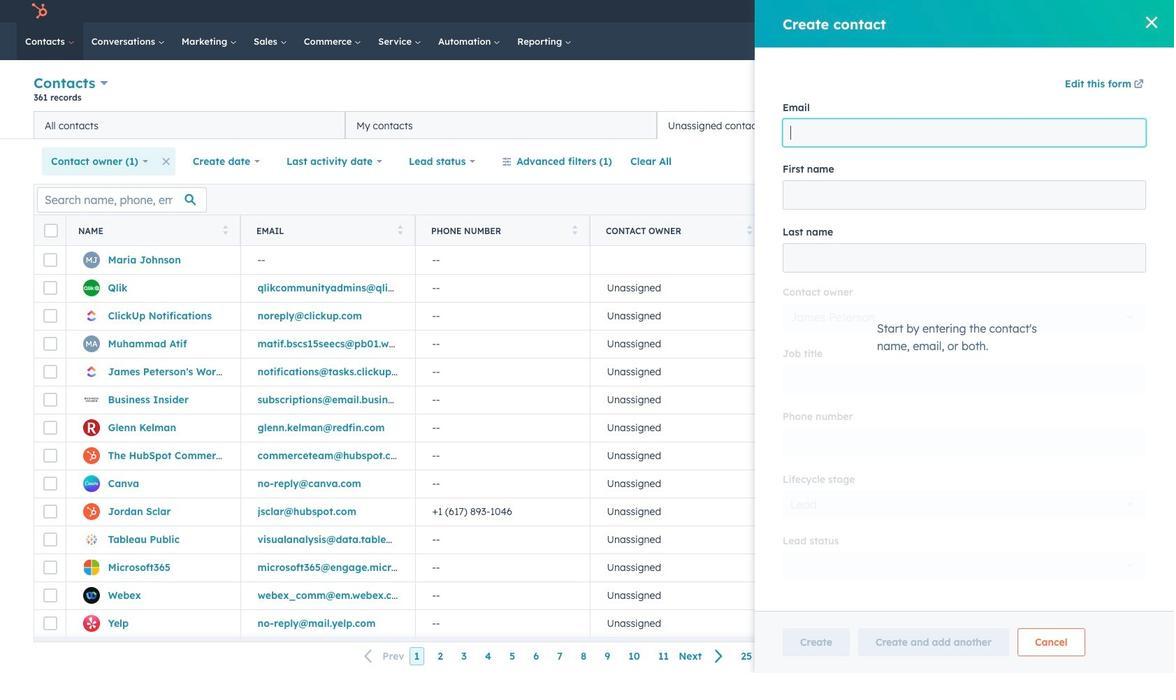 Task type: vqa. For each thing, say whether or not it's contained in the screenshot.
the Optimize
no



Task type: locate. For each thing, give the bounding box(es) containing it.
press to sort. element
[[223, 225, 228, 237], [398, 225, 403, 237], [572, 225, 578, 237], [747, 225, 752, 237]]

3 press to sort. image from the left
[[747, 225, 752, 235]]

0 horizontal spatial press to sort. image
[[223, 225, 228, 235]]

4 press to sort. element from the left
[[747, 225, 752, 237]]

1 horizontal spatial press to sort. image
[[572, 225, 578, 235]]

pagination navigation
[[356, 647, 732, 666]]

press to sort. image for 1st the press to sort. element from the right
[[747, 225, 752, 235]]

press to sort. image
[[223, 225, 228, 235], [572, 225, 578, 235], [747, 225, 752, 235]]

1 press to sort. image from the left
[[223, 225, 228, 235]]

menu
[[805, 0, 1158, 22]]

2 horizontal spatial press to sort. image
[[747, 225, 752, 235]]

marketplaces image
[[907, 6, 920, 19]]

2 press to sort. image from the left
[[572, 225, 578, 235]]

press to sort. image
[[398, 225, 403, 235]]

banner
[[34, 72, 1141, 111]]



Task type: describe. For each thing, give the bounding box(es) containing it.
2 press to sort. element from the left
[[398, 225, 403, 237]]

press to sort. image for first the press to sort. element from the left
[[223, 225, 228, 235]]

press to sort. image for 2nd the press to sort. element from right
[[572, 225, 578, 235]]

Search name, phone, email addresses, or company search field
[[37, 187, 207, 212]]

1 press to sort. element from the left
[[223, 225, 228, 237]]

Search HubSpot search field
[[978, 29, 1126, 53]]

james peterson image
[[1013, 5, 1025, 17]]

3 press to sort. element from the left
[[572, 225, 578, 237]]



